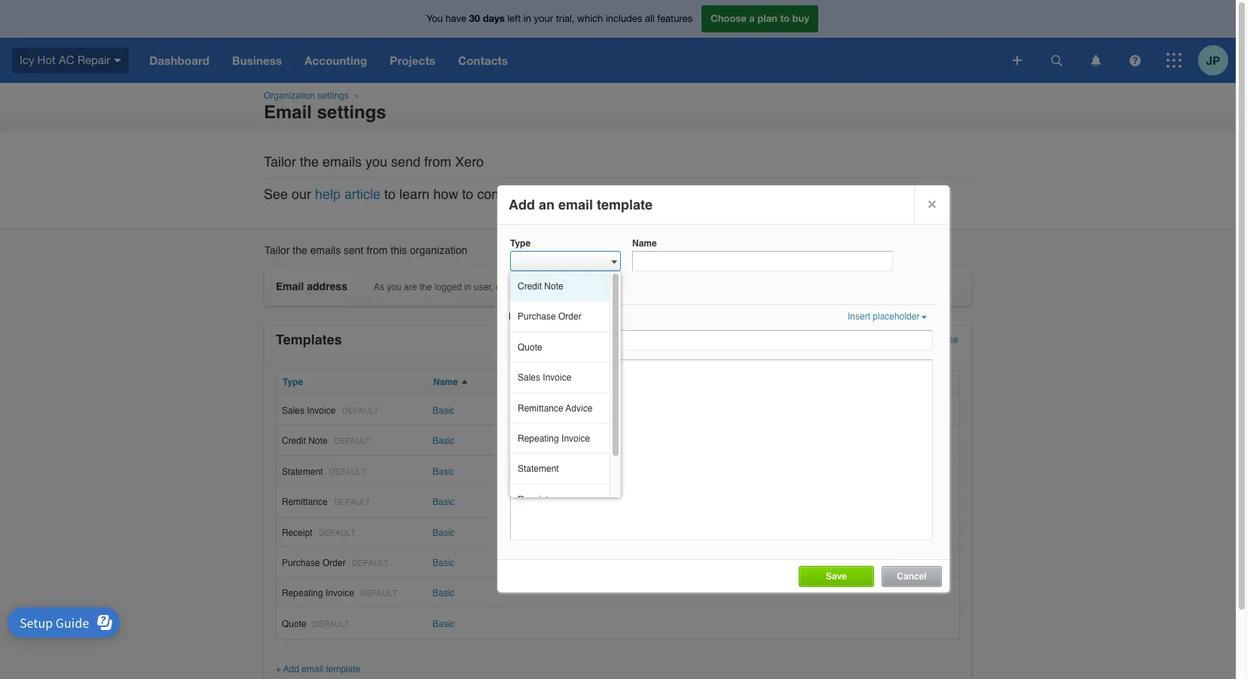 Task type: vqa. For each thing, say whether or not it's contained in the screenshot.
middle THE USE
no



Task type: describe. For each thing, give the bounding box(es) containing it.
default inside purchase order default
[[352, 558, 389, 568]]

email settings
[[264, 102, 386, 123]]

see
[[264, 186, 288, 202]]

send
[[391, 154, 421, 170]]

quote for quote default
[[282, 619, 307, 629]]

tailor the emails sent from this organization
[[265, 244, 467, 256]]

basic for statement
[[433, 466, 455, 477]]

remittance advice
[[518, 403, 593, 413]]

purchase order
[[518, 312, 582, 322]]

1 horizontal spatial to
[[462, 186, 473, 202]]

Name text field
[[632, 251, 893, 272]]

as you are the logged in user, emails are sent using the name james peterson
[[374, 282, 694, 292]]

see our help article to learn how to control the display name and reply address
[[264, 186, 736, 202]]

1 horizontal spatial svg image
[[1129, 55, 1141, 66]]

sales invoice
[[518, 372, 572, 383]]

email for an
[[558, 197, 593, 213]]

as
[[374, 282, 384, 292]]

email address
[[276, 280, 347, 292]]

0 vertical spatial name
[[590, 186, 624, 202]]

basic for purchase order
[[433, 558, 455, 568]]

cancel button
[[897, 571, 927, 582]]

1 horizontal spatial from
[[424, 154, 452, 170]]

2 are from the left
[[525, 282, 538, 292]]

hot
[[37, 53, 56, 66]]

invoice for sales invoice
[[543, 372, 572, 383]]

features
[[657, 13, 693, 24]]

quote default
[[282, 619, 349, 629]]

0 horizontal spatial sent
[[344, 244, 364, 256]]

icy hot ac repair button
[[0, 38, 138, 83]]

+ add email template
[[276, 664, 361, 674]]

email for add
[[302, 664, 323, 674]]

how
[[433, 186, 458, 202]]

save button
[[826, 571, 847, 582]]

+ add email template button
[[276, 664, 361, 674]]

james
[[624, 282, 652, 292]]

the left logged
[[420, 282, 432, 292]]

basic link for repeating invoice
[[433, 588, 455, 599]]

edit
[[935, 282, 951, 292]]

0 horizontal spatial add
[[283, 664, 299, 674]]

organization
[[410, 244, 467, 256]]

buy
[[792, 12, 809, 24]]

0 horizontal spatial type
[[283, 377, 303, 387]]

trial,
[[556, 13, 575, 24]]

1 are from the left
[[404, 282, 417, 292]]

help article link
[[315, 186, 381, 202]]

remittance default
[[282, 497, 371, 507]]

cancel
[[897, 571, 927, 582]]

basic for credit note
[[433, 436, 455, 446]]

1 horizontal spatial sent
[[540, 282, 557, 292]]

type link
[[283, 377, 303, 387]]

0 horizontal spatial to
[[384, 186, 396, 202]]

in for the
[[464, 282, 471, 292]]

Default button
[[510, 282, 524, 295]]

organization settings link
[[264, 90, 349, 101]]

an
[[539, 197, 555, 213]]

0 vertical spatial type
[[510, 238, 531, 249]]

basic link for receipt
[[433, 527, 455, 538]]

basic link for quote
[[433, 619, 455, 629]]

logged
[[435, 282, 462, 292]]

choose
[[711, 12, 747, 24]]

svg image inside icy hot ac repair popup button
[[114, 59, 122, 62]]

purchase for purchase order default
[[282, 558, 320, 568]]

sales for sales invoice default
[[282, 405, 304, 416]]

basic for repeating invoice
[[433, 588, 455, 599]]

all
[[645, 13, 655, 24]]

order for purchase order default
[[323, 558, 346, 568]]

basic for remittance
[[433, 497, 455, 507]]

close button
[[935, 335, 958, 345]]

left
[[508, 13, 521, 24]]

default inside repeating invoice default
[[361, 589, 397, 599]]

sales invoice default
[[282, 405, 379, 416]]

0 horizontal spatial name
[[433, 377, 458, 387]]

basic for quote
[[433, 619, 455, 629]]

0 vertical spatial you
[[366, 154, 387, 170]]

have
[[446, 13, 466, 24]]

+
[[276, 664, 281, 674]]

basic link for remittance
[[433, 497, 455, 507]]

peterson
[[655, 282, 694, 292]]

placeholder
[[873, 311, 920, 322]]

settings for organization settings
[[318, 90, 349, 101]]

default
[[510, 296, 539, 307]]

default inside credit note default
[[334, 437, 371, 446]]

template for add an email template
[[597, 197, 653, 213]]

credit for credit note
[[518, 281, 542, 292]]

article
[[344, 186, 381, 202]]

receipt for receipt
[[518, 494, 548, 505]]

basic link for sales invoice
[[433, 405, 455, 416]]

the right using
[[584, 282, 597, 292]]

statement for statement
[[518, 464, 559, 474]]

default inside remittance default
[[334, 498, 371, 507]]

insert placeholder button
[[848, 311, 927, 322]]

default inside quote default
[[313, 619, 349, 629]]

settings for email settings
[[317, 102, 386, 123]]

2 horizontal spatial svg image
[[1167, 53, 1182, 68]]

templates
[[276, 332, 342, 347]]

user,
[[474, 282, 493, 292]]

basic link for purchase order
[[433, 558, 455, 568]]

credit note default
[[282, 436, 371, 446]]

you have 30 days left in your trial, which includes all features
[[427, 12, 693, 24]]

includes
[[606, 13, 642, 24]]

note for credit note default
[[308, 436, 328, 446]]

the right control
[[522, 186, 541, 202]]

icy hot ac repair
[[20, 53, 110, 66]]

sales for sales invoice
[[518, 372, 540, 383]]



Task type: locate. For each thing, give the bounding box(es) containing it.
3 basic from the top
[[433, 466, 455, 477]]

settings up email settings
[[318, 90, 349, 101]]

1 horizontal spatial statement
[[518, 464, 559, 474]]

remittance for remittance advice
[[518, 403, 563, 413]]

0 horizontal spatial statement
[[282, 466, 323, 477]]

in for days
[[524, 13, 531, 24]]

display
[[544, 186, 587, 202]]

1 vertical spatial note
[[308, 436, 328, 446]]

emails up email address
[[310, 244, 341, 256]]

2 basic link from the top
[[433, 436, 455, 446]]

basic link for statement
[[433, 466, 455, 477]]

template
[[597, 197, 653, 213], [326, 664, 361, 674]]

Type text field
[[510, 251, 607, 272]]

0 vertical spatial template
[[597, 197, 653, 213]]

repeating down remittance advice
[[518, 433, 559, 444]]

1 horizontal spatial email
[[558, 197, 593, 213]]

and
[[628, 186, 651, 202]]

order down using
[[558, 312, 582, 322]]

credit
[[518, 281, 542, 292], [282, 436, 306, 446]]

note down type text box
[[544, 281, 563, 292]]

email down organization at top
[[264, 102, 312, 123]]

default inside statement default
[[329, 467, 366, 477]]

settings
[[318, 90, 349, 101], [317, 102, 386, 123]]

plan
[[758, 12, 778, 24]]

4 basic from the top
[[433, 497, 455, 507]]

quote for quote
[[518, 342, 542, 353]]

1 vertical spatial purchase
[[282, 558, 320, 568]]

jp banner
[[0, 0, 1236, 83]]

1 horizontal spatial receipt
[[518, 494, 548, 505]]

basic link for credit note
[[433, 436, 455, 446]]

1 horizontal spatial address
[[688, 186, 736, 202]]

2 horizontal spatial to
[[780, 12, 790, 24]]

email right "an"
[[558, 197, 593, 213]]

invoice down advice
[[561, 433, 590, 444]]

1 horizontal spatial credit
[[518, 281, 542, 292]]

xero
[[455, 154, 484, 170]]

name left james
[[599, 282, 622, 292]]

email
[[264, 102, 312, 123], [276, 280, 304, 292]]

your
[[534, 13, 553, 24]]

email right the +
[[302, 664, 323, 674]]

0 vertical spatial note
[[544, 281, 563, 292]]

add an email template
[[509, 197, 653, 213]]

to left buy
[[780, 12, 790, 24]]

5 basic from the top
[[433, 527, 455, 538]]

email for email settings
[[264, 102, 312, 123]]

tailor for tailor the emails you send from xero
[[264, 154, 296, 170]]

repeating for repeating invoice
[[518, 433, 559, 444]]

to inside jp banner
[[780, 12, 790, 24]]

credit up "default"
[[518, 281, 542, 292]]

default inside the receipt default
[[319, 528, 356, 538]]

reply
[[654, 186, 684, 202]]

remittance for remittance default
[[282, 497, 328, 507]]

1 vertical spatial in
[[464, 282, 471, 292]]

1 horizontal spatial sales
[[518, 372, 540, 383]]

0 horizontal spatial sales
[[282, 405, 304, 416]]

type
[[510, 238, 531, 249], [283, 377, 303, 387]]

emails for sent
[[310, 244, 341, 256]]

to right the how
[[462, 186, 473, 202]]

0 vertical spatial order
[[558, 312, 582, 322]]

template for + add email template
[[326, 664, 361, 674]]

repeating invoice
[[518, 433, 590, 444]]

receipt
[[518, 494, 548, 505], [282, 527, 313, 538]]

0 vertical spatial settings
[[318, 90, 349, 101]]

1 basic from the top
[[433, 405, 455, 416]]

credit up statement default
[[282, 436, 306, 446]]

0 horizontal spatial in
[[464, 282, 471, 292]]

repeating for repeating invoice default
[[282, 588, 323, 599]]

receipt default
[[282, 527, 356, 538]]

quote down message
[[518, 342, 542, 353]]

1 vertical spatial settings
[[317, 102, 386, 123]]

default down purchase order default
[[361, 589, 397, 599]]

0 vertical spatial in
[[524, 13, 531, 24]]

order for purchase order
[[558, 312, 582, 322]]

1 vertical spatial name
[[433, 377, 458, 387]]

this
[[391, 244, 407, 256]]

1 horizontal spatial add
[[509, 197, 535, 213]]

from left the xero
[[424, 154, 452, 170]]

0 vertical spatial repeating
[[518, 433, 559, 444]]

1 vertical spatial type
[[283, 377, 303, 387]]

1 horizontal spatial template
[[597, 197, 653, 213]]

1 vertical spatial email
[[276, 280, 304, 292]]

you
[[427, 13, 443, 24]]

receipt down repeating invoice on the bottom left of page
[[518, 494, 548, 505]]

8 basic link from the top
[[433, 619, 455, 629]]

are right as
[[404, 282, 417, 292]]

0 vertical spatial emails
[[323, 154, 362, 170]]

1 vertical spatial you
[[387, 282, 401, 292]]

0 horizontal spatial receipt
[[282, 527, 313, 538]]

navigation
[[138, 38, 1002, 83]]

invoice up remittance advice
[[543, 372, 572, 383]]

add right the +
[[283, 664, 299, 674]]

edit button
[[935, 282, 951, 292]]

template down quote default
[[326, 664, 361, 674]]

name
[[590, 186, 624, 202], [599, 282, 622, 292]]

you right as
[[387, 282, 401, 292]]

email
[[558, 197, 593, 213], [302, 664, 323, 674]]

0 horizontal spatial svg image
[[1051, 55, 1062, 66]]

template left reply
[[597, 197, 653, 213]]

1 vertical spatial sent
[[540, 282, 557, 292]]

0 horizontal spatial email
[[302, 664, 323, 674]]

0 vertical spatial purchase
[[518, 312, 556, 322]]

name link
[[433, 377, 458, 387]]

statement for statement default
[[282, 466, 323, 477]]

navigation inside jp banner
[[138, 38, 1002, 83]]

emails up "default"
[[496, 282, 522, 292]]

message
[[509, 311, 547, 322]]

add left "an"
[[509, 197, 535, 213]]

remittance down sales invoice
[[518, 403, 563, 413]]

tailor for tailor the emails sent from this organization
[[265, 244, 290, 256]]

0 horizontal spatial template
[[326, 664, 361, 674]]

type up type text box
[[510, 238, 531, 249]]

close
[[935, 335, 958, 345]]

repeating invoice default
[[282, 588, 397, 599]]

control
[[477, 186, 518, 202]]

svg image
[[1167, 53, 1182, 68], [1051, 55, 1062, 66], [1129, 55, 1141, 66]]

purchase down the receipt default
[[282, 558, 320, 568]]

1 vertical spatial add
[[283, 664, 299, 674]]

8 basic from the top
[[433, 619, 455, 629]]

organization
[[264, 90, 315, 101]]

emails up help article link
[[323, 154, 362, 170]]

remittance up the receipt default
[[282, 497, 328, 507]]

0 horizontal spatial purchase
[[282, 558, 320, 568]]

1 vertical spatial email
[[302, 664, 323, 674]]

in left user,
[[464, 282, 471, 292]]

1 horizontal spatial repeating
[[518, 433, 559, 444]]

0 vertical spatial tailor
[[264, 154, 296, 170]]

0 horizontal spatial note
[[308, 436, 328, 446]]

choose a plan to buy
[[711, 12, 809, 24]]

0 vertical spatial sent
[[344, 244, 364, 256]]

30
[[469, 12, 480, 24]]

0 vertical spatial quote
[[518, 342, 542, 353]]

purchase for purchase order
[[518, 312, 556, 322]]

invoice for sales invoice default
[[307, 405, 336, 416]]

basic for receipt
[[433, 527, 455, 538]]

1 vertical spatial from
[[367, 244, 388, 256]]

tailor the emails you send from xero
[[264, 154, 484, 170]]

receipt for receipt default
[[282, 527, 313, 538]]

sales up remittance advice
[[518, 372, 540, 383]]

invoice down purchase order default
[[326, 588, 354, 599]]

1 vertical spatial template
[[326, 664, 361, 674]]

default
[[342, 406, 379, 416], [334, 437, 371, 446], [329, 467, 366, 477], [334, 498, 371, 507], [319, 528, 356, 538], [352, 558, 389, 568], [361, 589, 397, 599], [313, 619, 349, 629]]

invoice for repeating invoice
[[561, 433, 590, 444]]

None text field
[[510, 330, 933, 350]]

svg image
[[1091, 55, 1101, 66], [1013, 56, 1022, 65], [114, 59, 122, 62]]

tailor
[[264, 154, 296, 170], [265, 244, 290, 256]]

1 horizontal spatial order
[[558, 312, 582, 322]]

icy
[[20, 53, 34, 66]]

emails
[[323, 154, 362, 170], [310, 244, 341, 256], [496, 282, 522, 292]]

email up templates at left
[[276, 280, 304, 292]]

1 basic link from the top
[[433, 405, 455, 416]]

address right reply
[[688, 186, 736, 202]]

3 basic link from the top
[[433, 466, 455, 477]]

invoice up credit note default
[[307, 405, 336, 416]]

1 vertical spatial name
[[599, 282, 622, 292]]

0 horizontal spatial order
[[323, 558, 346, 568]]

address
[[688, 186, 736, 202], [307, 280, 347, 292]]

1 horizontal spatial note
[[544, 281, 563, 292]]

0 horizontal spatial remittance
[[282, 497, 328, 507]]

default down repeating invoice default
[[313, 619, 349, 629]]

jp
[[1206, 53, 1220, 67]]

receipt down remittance default
[[282, 527, 313, 538]]

4 basic link from the top
[[433, 497, 455, 507]]

are right default button
[[525, 282, 538, 292]]

statement default
[[282, 466, 366, 477]]

1 vertical spatial credit
[[282, 436, 306, 446]]

6 basic from the top
[[433, 558, 455, 568]]

sales down type link
[[282, 405, 304, 416]]

1 vertical spatial quote
[[282, 619, 307, 629]]

invoice for repeating invoice default
[[326, 588, 354, 599]]

1 vertical spatial remittance
[[282, 497, 328, 507]]

0 horizontal spatial quote
[[282, 619, 307, 629]]

from left this
[[367, 244, 388, 256]]

add
[[509, 197, 535, 213], [283, 664, 299, 674]]

sent
[[344, 244, 364, 256], [540, 282, 557, 292]]

default up repeating invoice default
[[352, 558, 389, 568]]

2 vertical spatial emails
[[496, 282, 522, 292]]

emails for you
[[323, 154, 362, 170]]

insert placeholder
[[848, 311, 920, 322]]

0 horizontal spatial credit
[[282, 436, 306, 446]]

which
[[577, 13, 603, 24]]

0 vertical spatial address
[[688, 186, 736, 202]]

purchase
[[518, 312, 556, 322], [282, 558, 320, 568]]

basic link
[[433, 405, 455, 416], [433, 436, 455, 446], [433, 466, 455, 477], [433, 497, 455, 507], [433, 527, 455, 538], [433, 558, 455, 568], [433, 588, 455, 599], [433, 619, 455, 629]]

save
[[826, 571, 847, 582]]

tailor up see
[[264, 154, 296, 170]]

1 horizontal spatial in
[[524, 13, 531, 24]]

default up purchase order default
[[319, 528, 356, 538]]

0 vertical spatial remittance
[[518, 403, 563, 413]]

1 horizontal spatial type
[[510, 238, 531, 249]]

default inside sales invoice default
[[342, 406, 379, 416]]

insert
[[848, 311, 870, 322]]

the up email address
[[293, 244, 307, 256]]

1 horizontal spatial svg image
[[1013, 56, 1022, 65]]

jp button
[[1198, 38, 1236, 83]]

note up statement default
[[308, 436, 328, 446]]

address left as
[[307, 280, 347, 292]]

a
[[749, 12, 755, 24]]

learn
[[399, 186, 430, 202]]

credit note
[[518, 281, 563, 292]]

0 vertical spatial receipt
[[518, 494, 548, 505]]

0 horizontal spatial from
[[367, 244, 388, 256]]

1 horizontal spatial name
[[632, 238, 657, 249]]

email for email address
[[276, 280, 304, 292]]

7 basic from the top
[[433, 588, 455, 599]]

statement
[[518, 464, 559, 474], [282, 466, 323, 477]]

sent left using
[[540, 282, 557, 292]]

credit for credit note default
[[282, 436, 306, 446]]

the
[[300, 154, 319, 170], [522, 186, 541, 202], [293, 244, 307, 256], [420, 282, 432, 292], [584, 282, 597, 292]]

to
[[780, 12, 790, 24], [384, 186, 396, 202], [462, 186, 473, 202]]

our
[[292, 186, 311, 202]]

0 vertical spatial sales
[[518, 372, 540, 383]]

quote
[[518, 342, 542, 353], [282, 619, 307, 629]]

you left send
[[366, 154, 387, 170]]

1 vertical spatial tailor
[[265, 244, 290, 256]]

7 basic link from the top
[[433, 588, 455, 599]]

days
[[483, 12, 505, 24]]

purchase down "default"
[[518, 312, 556, 322]]

in inside you have 30 days left in your trial, which includes all features
[[524, 13, 531, 24]]

sent left this
[[344, 244, 364, 256]]

basic for sales invoice
[[433, 405, 455, 416]]

help
[[315, 186, 341, 202]]

are
[[404, 282, 417, 292], [525, 282, 538, 292]]

default down statement default
[[334, 498, 371, 507]]

default up remittance default
[[329, 467, 366, 477]]

2 basic from the top
[[433, 436, 455, 446]]

0 horizontal spatial address
[[307, 280, 347, 292]]

quote up the + add email template button
[[282, 619, 307, 629]]

0 vertical spatial from
[[424, 154, 452, 170]]

0 vertical spatial add
[[509, 197, 535, 213]]

default up credit note default
[[342, 406, 379, 416]]

1 vertical spatial sales
[[282, 405, 304, 416]]

None text field
[[510, 359, 933, 540]]

tailor up email address
[[265, 244, 290, 256]]

repeating
[[518, 433, 559, 444], [282, 588, 323, 599]]

1 horizontal spatial are
[[525, 282, 538, 292]]

type down templates at left
[[283, 377, 303, 387]]

sales
[[518, 372, 540, 383], [282, 405, 304, 416]]

2 horizontal spatial svg image
[[1091, 55, 1101, 66]]

0 horizontal spatial repeating
[[282, 588, 323, 599]]

0 horizontal spatial are
[[404, 282, 417, 292]]

0 vertical spatial email
[[264, 102, 312, 123]]

from
[[424, 154, 452, 170], [367, 244, 388, 256]]

1 horizontal spatial purchase
[[518, 312, 556, 322]]

1 vertical spatial repeating
[[282, 588, 323, 599]]

1 vertical spatial address
[[307, 280, 347, 292]]

name left and
[[590, 186, 624, 202]]

to left learn at the top left of page
[[384, 186, 396, 202]]

note for credit note
[[544, 281, 563, 292]]

5 basic link from the top
[[433, 527, 455, 538]]

0 vertical spatial credit
[[518, 281, 542, 292]]

remittance
[[518, 403, 563, 413], [282, 497, 328, 507]]

statement down repeating invoice on the bottom left of page
[[518, 464, 559, 474]]

default down sales invoice default
[[334, 437, 371, 446]]

purchase order default
[[282, 558, 389, 568]]

1 vertical spatial order
[[323, 558, 346, 568]]

invoice
[[543, 372, 572, 383], [307, 405, 336, 416], [561, 433, 590, 444], [326, 588, 354, 599]]

1 horizontal spatial quote
[[518, 342, 542, 353]]

0 vertical spatial name
[[632, 238, 657, 249]]

6 basic link from the top
[[433, 558, 455, 568]]

1 vertical spatial receipt
[[282, 527, 313, 538]]

in right the left
[[524, 13, 531, 24]]

repeating up quote default
[[282, 588, 323, 599]]

you
[[366, 154, 387, 170], [387, 282, 401, 292]]

0 vertical spatial email
[[558, 197, 593, 213]]

0 horizontal spatial svg image
[[114, 59, 122, 62]]

settings down organization settings
[[317, 102, 386, 123]]

1 vertical spatial emails
[[310, 244, 341, 256]]

advice
[[566, 403, 593, 413]]

the up our
[[300, 154, 319, 170]]

order up repeating invoice default
[[323, 558, 346, 568]]

statement up remittance default
[[282, 466, 323, 477]]

repair
[[77, 53, 110, 66]]

1 horizontal spatial remittance
[[518, 403, 563, 413]]

using
[[560, 282, 581, 292]]

organization settings
[[264, 90, 349, 101]]

ac
[[59, 53, 74, 66]]



